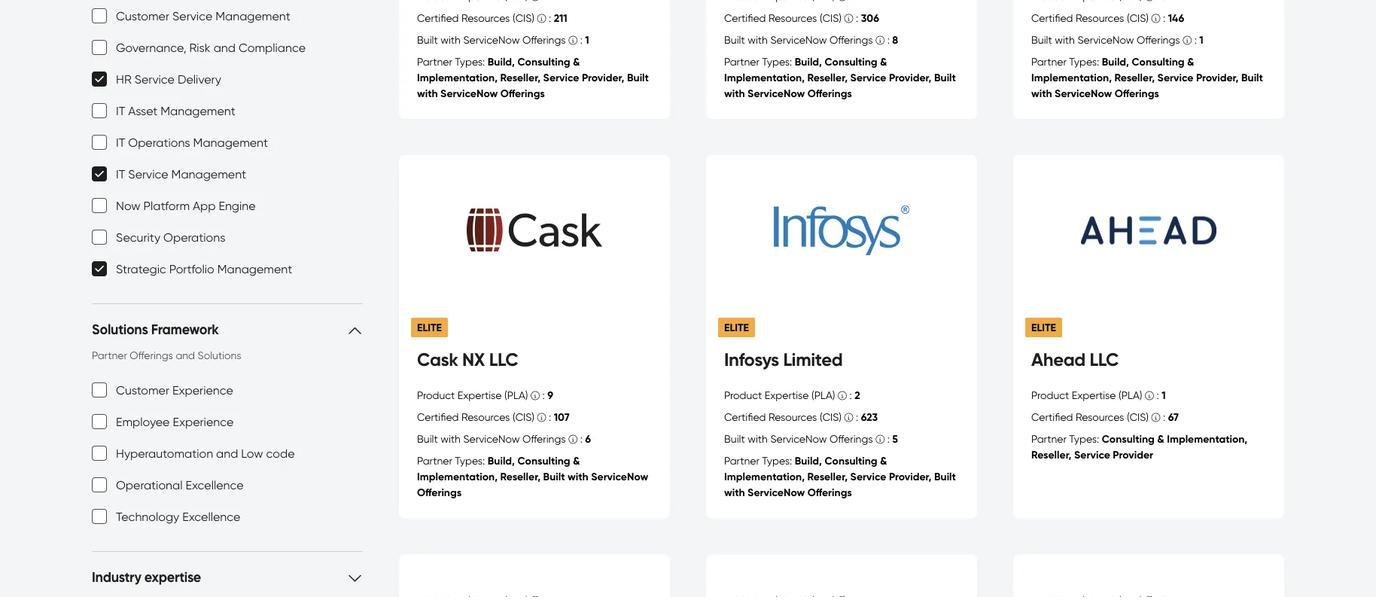 Task type: vqa. For each thing, say whether or not it's contained in the screenshot.
GO TO SERVICENOW ACCOUNT image
yes



Task type: describe. For each thing, give the bounding box(es) containing it.
go to servicenow account image
[[1287, 21, 1306, 40]]



